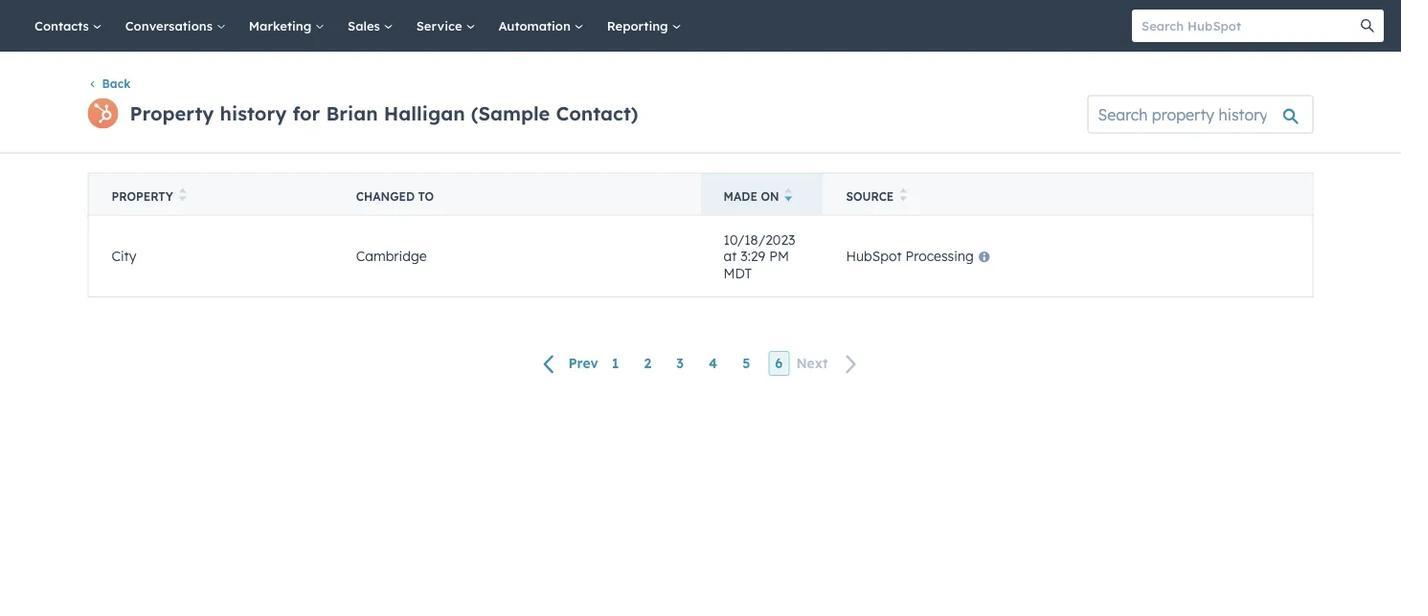 Task type: locate. For each thing, give the bounding box(es) containing it.
press to sort. image for property
[[179, 188, 186, 201]]

pagination navigation
[[126, 351, 1275, 377]]

pm
[[769, 248, 789, 265]]

source
[[846, 189, 894, 203]]

property inside button
[[112, 189, 173, 203]]

at
[[724, 248, 737, 265]]

hubspot processing
[[846, 248, 974, 265]]

property down the back
[[130, 101, 214, 125]]

descending sort. press to sort ascending. element
[[785, 188, 792, 204]]

press to sort. element inside property button
[[179, 188, 186, 204]]

hubspot
[[846, 248, 902, 265]]

back
[[102, 76, 131, 91]]

6
[[775, 355, 783, 372]]

1
[[612, 355, 619, 372]]

4 button
[[702, 352, 724, 376]]

press to sort. image inside property button
[[179, 188, 186, 201]]

1 press to sort. image from the left
[[179, 188, 186, 201]]

press to sort. element inside source button
[[900, 188, 907, 204]]

Search property history search field
[[1088, 95, 1314, 133]]

press to sort. image
[[179, 188, 186, 201], [900, 188, 907, 201]]

next
[[796, 356, 828, 372]]

mdt
[[724, 265, 752, 281]]

2 press to sort. image from the left
[[900, 188, 907, 201]]

contacts link
[[23, 0, 114, 52]]

1 horizontal spatial press to sort. element
[[900, 188, 907, 204]]

press to sort. element for property
[[179, 188, 186, 204]]

10/18/2023 at 3:29 pm mdt
[[724, 231, 795, 281]]

Search HubSpot search field
[[1132, 10, 1367, 42]]

(sample
[[471, 101, 550, 125]]

marketing link
[[237, 0, 336, 52]]

1 press to sort. element from the left
[[179, 188, 186, 204]]

on
[[761, 189, 779, 203]]

0 horizontal spatial press to sort. element
[[179, 188, 186, 204]]

prev button
[[532, 352, 605, 377]]

property history for brian halligan (sample contact) banner
[[88, 89, 1314, 133]]

halligan
[[384, 101, 465, 125]]

press to sort. image inside source button
[[900, 188, 907, 201]]

5
[[742, 355, 750, 372]]

automation
[[498, 18, 574, 34]]

processing
[[906, 248, 974, 265]]

property up the city
[[112, 189, 173, 203]]

changed
[[356, 189, 415, 203]]

6 button
[[768, 352, 790, 376]]

1 vertical spatial property
[[112, 189, 173, 203]]

0 horizontal spatial press to sort. image
[[179, 188, 186, 201]]

1 horizontal spatial press to sort. image
[[900, 188, 907, 201]]

press to sort. element
[[179, 188, 186, 204], [900, 188, 907, 204]]

history
[[220, 101, 287, 125]]

marketing
[[249, 18, 315, 34]]

2 press to sort. element from the left
[[900, 188, 907, 204]]

1 button
[[605, 352, 626, 376]]

3
[[676, 355, 684, 372]]

property
[[130, 101, 214, 125], [112, 189, 173, 203]]

property inside banner
[[130, 101, 214, 125]]

back link
[[88, 76, 131, 91]]

0 vertical spatial property
[[130, 101, 214, 125]]

3:29
[[741, 248, 766, 265]]



Task type: vqa. For each thing, say whether or not it's contained in the screenshot.
3
yes



Task type: describe. For each thing, give the bounding box(es) containing it.
service link
[[405, 0, 487, 52]]

property history for brian halligan (sample contact)
[[130, 101, 638, 125]]

contact)
[[556, 101, 638, 125]]

service
[[416, 18, 466, 34]]

next button
[[790, 352, 869, 377]]

press to sort. image for source
[[900, 188, 907, 201]]

10/18/2023
[[724, 231, 795, 248]]

reporting
[[607, 18, 672, 34]]

sales
[[348, 18, 384, 34]]

made on button
[[701, 173, 823, 215]]

2
[[644, 355, 651, 372]]

made on
[[724, 189, 779, 203]]

city
[[112, 248, 136, 265]]

reporting link
[[595, 0, 693, 52]]

property button
[[88, 173, 333, 215]]

search button
[[1351, 10, 1384, 42]]

4
[[709, 355, 718, 372]]

search image
[[1361, 19, 1374, 33]]

prev
[[568, 356, 598, 372]]

3 button
[[670, 352, 691, 376]]

to
[[418, 189, 434, 203]]

sales link
[[336, 0, 405, 52]]

descending sort. press to sort ascending. image
[[785, 188, 792, 201]]

source button
[[823, 173, 1313, 215]]

brian
[[326, 101, 378, 125]]

press to sort. element for source
[[900, 188, 907, 204]]

property for property
[[112, 189, 173, 203]]

made
[[724, 189, 757, 203]]

conversations
[[125, 18, 216, 34]]

for
[[293, 101, 320, 125]]

automation link
[[487, 0, 595, 52]]

contacts
[[34, 18, 93, 34]]

changed to
[[356, 189, 434, 203]]

conversations link
[[114, 0, 237, 52]]

5 button
[[736, 352, 757, 376]]

cambridge
[[356, 248, 427, 265]]

2 button
[[637, 352, 658, 376]]

property for property history for brian halligan (sample contact)
[[130, 101, 214, 125]]



